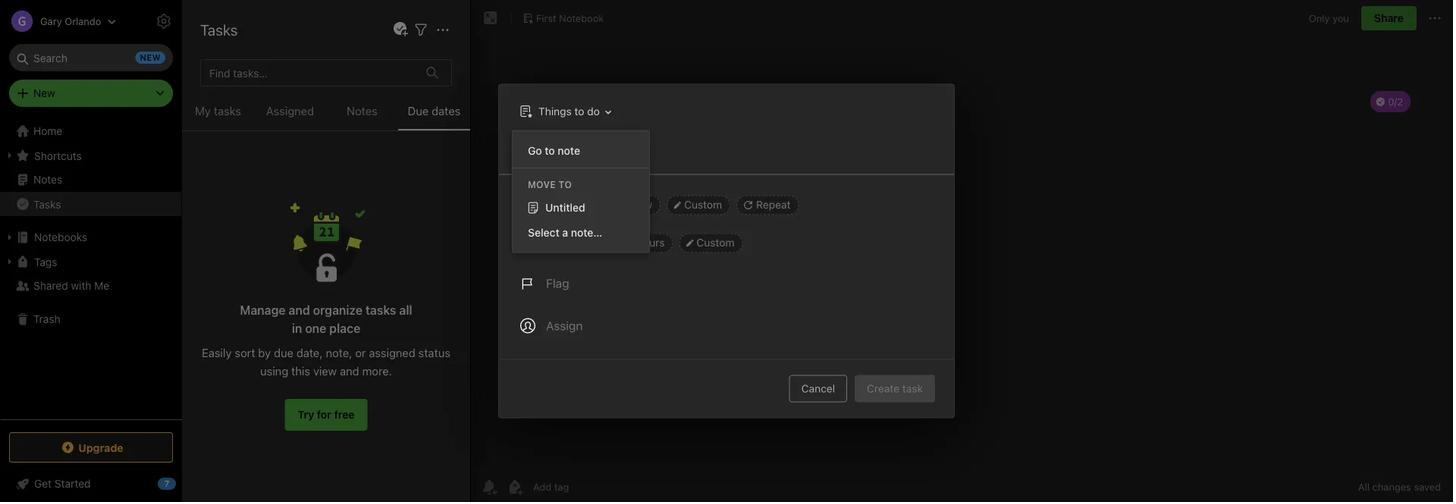 Task type: vqa. For each thing, say whether or not it's contained in the screenshot.
4
yes



Task type: describe. For each thing, give the bounding box(es) containing it.
test button
[[182, 164, 470, 255]]

assign button
[[511, 308, 592, 344]]

in 4 hours
[[616, 236, 665, 249]]

notes link
[[0, 168, 181, 192]]

by
[[258, 346, 271, 359]]

tomorrow
[[604, 198, 652, 211]]

upgrade button
[[9, 432, 173, 463]]

custom button for in 4 hours
[[679, 233, 743, 253]]

shared with me
[[33, 280, 109, 292]]

few
[[209, 123, 225, 133]]

flag button
[[511, 265, 578, 302]]

first
[[536, 12, 556, 24]]

notebook
[[559, 12, 604, 24]]

repeat button
[[737, 195, 799, 215]]

select
[[528, 226, 560, 239]]

a few minutes ago
[[202, 123, 280, 133]]

go
[[528, 145, 542, 157]]

sort
[[235, 346, 255, 359]]

all
[[1358, 481, 1370, 493]]

new button
[[9, 80, 173, 107]]

changes
[[1373, 481, 1412, 493]]

custom for tomorrow
[[684, 198, 722, 211]]

today
[[551, 198, 581, 211]]

my
[[195, 104, 211, 118]]

Search text field
[[20, 44, 162, 71]]

a inside select a note… link
[[562, 226, 568, 239]]

or
[[355, 346, 366, 359]]

and inside "manage and organize tasks all in one place"
[[289, 303, 310, 317]]

assigned button
[[254, 102, 326, 130]]

using
[[260, 364, 288, 377]]

notes button
[[326, 102, 398, 130]]

view
[[313, 364, 337, 377]]

1
[[563, 236, 568, 249]]

expand notebooks image
[[4, 231, 16, 243]]

in for in 4 hours
[[616, 236, 625, 249]]

shared with me link
[[0, 274, 181, 298]]

for
[[317, 408, 331, 421]]

move to
[[528, 179, 572, 190]]

my tasks button
[[182, 102, 254, 130]]

note,
[[326, 346, 352, 359]]

you
[[1333, 12, 1349, 24]]

tasks inside "manage and organize tasks all in one place"
[[366, 303, 396, 317]]

try
[[298, 408, 314, 421]]

free
[[334, 408, 355, 421]]

home link
[[0, 119, 182, 143]]

saved
[[1414, 481, 1441, 493]]

hour
[[571, 236, 593, 249]]

with
[[71, 280, 91, 292]]

create task button
[[855, 375, 935, 402]]

create task
[[867, 382, 923, 395]]

dropdown list menu
[[513, 140, 649, 243]]

Enter task text field
[[545, 138, 936, 163]]

easily
[[202, 346, 232, 359]]

go to note link
[[513, 140, 649, 162]]

to for do
[[575, 105, 584, 117]]

only
[[1309, 12, 1330, 24]]

cancel button
[[789, 375, 847, 402]]

shared
[[33, 280, 68, 292]]

manage and organize tasks all in one place
[[240, 303, 412, 336]]

untitled for untitled
[[545, 201, 585, 214]]

note window element
[[471, 0, 1453, 502]]

assigned
[[266, 104, 314, 118]]

new
[[33, 87, 55, 99]]

select a note… link
[[513, 221, 649, 243]]

custom for in 4 hours
[[697, 236, 735, 249]]

first notebook button
[[517, 8, 609, 29]]

untitled for untitled ,
[[202, 87, 242, 99]]

notes
[[210, 47, 237, 60]]

,
[[202, 103, 205, 115]]

untitled link
[[513, 194, 649, 221]]

cancel
[[802, 382, 835, 395]]

assign
[[546, 319, 583, 333]]

tags
[[34, 255, 57, 268]]

share
[[1374, 12, 1404, 24]]

go to note
[[528, 145, 580, 157]]

home
[[33, 125, 62, 137]]

organize
[[313, 303, 363, 317]]

notes inside tree
[[33, 173, 62, 186]]

me
[[94, 280, 109, 292]]

first notebook
[[536, 12, 604, 24]]

tasks button
[[0, 192, 181, 216]]

2 things to do button from the left
[[516, 101, 617, 123]]



Task type: locate. For each thing, give the bounding box(es) containing it.
1 horizontal spatial tasks
[[366, 303, 396, 317]]

4
[[628, 236, 634, 249]]

1 vertical spatial tasks
[[366, 303, 396, 317]]

in left 4
[[616, 236, 625, 249]]

expand tags image
[[4, 256, 16, 268]]

only you
[[1309, 12, 1349, 24]]

1 horizontal spatial and
[[340, 364, 359, 377]]

due
[[274, 346, 293, 359]]

in inside button
[[616, 236, 625, 249]]

0 vertical spatial custom button
[[667, 195, 731, 215]]

trash link
[[0, 307, 181, 331]]

due dates button
[[398, 102, 470, 130]]

3 notes
[[200, 47, 237, 60]]

2 vertical spatial notes
[[33, 173, 62, 186]]

0 vertical spatial notes
[[215, 15, 256, 33]]

and down note,
[[340, 364, 359, 377]]

notes down shortcuts
[[33, 173, 62, 186]]

today button
[[543, 195, 589, 215]]

flag
[[546, 276, 569, 291]]

in left 1
[[551, 236, 560, 249]]

0 vertical spatial and
[[289, 303, 310, 317]]

0 vertical spatial custom
[[684, 198, 722, 211]]

tomorrow button
[[595, 195, 661, 215]]

custom left repeat button
[[684, 198, 722, 211]]

custom button
[[667, 195, 731, 215], [679, 233, 743, 253]]

shortcuts button
[[0, 143, 181, 168]]

1 vertical spatial custom button
[[679, 233, 743, 253]]

manage
[[240, 303, 286, 317]]

one
[[305, 321, 326, 336]]

tree containing home
[[0, 119, 182, 419]]

custom
[[684, 198, 722, 211], [697, 236, 735, 249]]

Go to note or move task field
[[512, 101, 617, 123]]

1 things to do button from the left
[[512, 101, 617, 123]]

2 horizontal spatial to
[[575, 105, 584, 117]]

Find tasks… text field
[[203, 60, 417, 85]]

1 vertical spatial a
[[562, 226, 568, 239]]

1 in from the left
[[551, 236, 560, 249]]

2 vertical spatial to
[[559, 179, 572, 190]]

0 horizontal spatial tasks
[[214, 104, 241, 118]]

0 vertical spatial a
[[202, 123, 207, 133]]

in
[[292, 321, 302, 336]]

trash
[[33, 313, 60, 325]]

dates
[[432, 104, 461, 118]]

tree
[[0, 119, 182, 419]]

due dates
[[408, 104, 461, 118]]

tasks left all at the bottom
[[366, 303, 396, 317]]

and
[[289, 303, 310, 317], [340, 364, 359, 377]]

custom button down enter task text field
[[667, 195, 731, 215]]

more.
[[362, 364, 392, 377]]

tasks
[[214, 104, 241, 118], [366, 303, 396, 317]]

easily sort by due date, note, or assigned status using this view and more.
[[202, 346, 450, 377]]

hours
[[637, 236, 665, 249]]

to right go
[[545, 145, 555, 157]]

notebooks
[[34, 231, 87, 243]]

test
[[274, 225, 290, 236]]

do
[[587, 105, 600, 117]]

in 4 hours button
[[608, 233, 673, 253]]

notes inside button
[[347, 104, 378, 118]]

1 horizontal spatial notes
[[215, 15, 256, 33]]

this
[[291, 364, 310, 377]]

notes left due
[[347, 104, 378, 118]]

in 1 hour button
[[543, 233, 601, 253]]

all changes saved
[[1358, 481, 1441, 493]]

0 vertical spatial tasks
[[200, 20, 238, 38]]

1 horizontal spatial tasks
[[200, 20, 238, 38]]

tasks inside button
[[33, 198, 61, 210]]

to for note
[[545, 145, 555, 157]]

things
[[539, 105, 572, 117]]

try for free
[[298, 408, 355, 421]]

0 horizontal spatial in
[[551, 236, 560, 249]]

0 vertical spatial to
[[575, 105, 584, 117]]

0 horizontal spatial tasks
[[33, 198, 61, 210]]

expand note image
[[482, 9, 500, 27]]

in
[[551, 236, 560, 249], [616, 236, 625, 249]]

0 horizontal spatial a
[[202, 123, 207, 133]]

add a reminder image
[[480, 478, 498, 496]]

untitled up my tasks
[[202, 87, 242, 99]]

1 horizontal spatial in
[[616, 236, 625, 249]]

minutes
[[227, 123, 261, 133]]

1 vertical spatial untitled
[[545, 201, 585, 214]]

all
[[399, 303, 412, 317]]

move
[[528, 179, 556, 190]]

2 horizontal spatial notes
[[347, 104, 378, 118]]

note
[[558, 145, 580, 157]]

1 horizontal spatial untitled
[[545, 201, 585, 214]]

0 vertical spatial tasks
[[214, 104, 241, 118]]

status
[[419, 346, 450, 359]]

repeat
[[756, 198, 791, 211]]

notes up notes
[[215, 15, 256, 33]]

ago
[[264, 123, 280, 133]]

place
[[329, 321, 360, 336]]

in for in 1 hour
[[551, 236, 560, 249]]

tasks up 3 notes at the left top of the page
[[200, 20, 238, 38]]

try for free button
[[285, 399, 368, 431]]

to up today
[[559, 179, 572, 190]]

0 horizontal spatial to
[[545, 145, 555, 157]]

note…
[[571, 226, 602, 239]]

add tag image
[[506, 478, 524, 496]]

to inside go to note link
[[545, 145, 555, 157]]

date,
[[296, 346, 323, 359]]

things to do button
[[512, 101, 617, 123], [516, 101, 617, 123]]

untitled inside dropdown list menu
[[545, 201, 585, 214]]

1 horizontal spatial to
[[559, 179, 572, 190]]

my tasks
[[195, 104, 241, 118]]

tasks up few
[[214, 104, 241, 118]]

notebooks link
[[0, 225, 181, 250]]

to left do
[[575, 105, 584, 117]]

None search field
[[20, 44, 162, 71]]

0 horizontal spatial and
[[289, 303, 310, 317]]

to
[[575, 105, 584, 117], [545, 145, 555, 157], [559, 179, 572, 190]]

untitled up select a note…
[[545, 201, 585, 214]]

new task image
[[391, 20, 410, 39]]

settings image
[[155, 12, 173, 30]]

0 horizontal spatial notes
[[33, 173, 62, 186]]

untitled
[[202, 87, 242, 99], [545, 201, 585, 214]]

1 vertical spatial to
[[545, 145, 555, 157]]

shortcuts
[[34, 149, 82, 162]]

1 vertical spatial custom
[[697, 236, 735, 249]]

to inside the 'things to do' field
[[575, 105, 584, 117]]

things to do
[[539, 105, 600, 117]]

0 vertical spatial untitled
[[202, 87, 242, 99]]

1 vertical spatial and
[[340, 364, 359, 377]]

upgrade
[[78, 441, 123, 454]]

custom button right hours
[[679, 233, 743, 253]]

1 vertical spatial tasks
[[33, 198, 61, 210]]

untitled ,
[[202, 87, 242, 115]]

2 in from the left
[[616, 236, 625, 249]]

a
[[202, 123, 207, 133], [562, 226, 568, 239]]

1 vertical spatial notes
[[347, 104, 378, 118]]

and inside easily sort by due date, note, or assigned status using this view and more.
[[340, 364, 359, 377]]

in inside button
[[551, 236, 560, 249]]

1 horizontal spatial a
[[562, 226, 568, 239]]

create
[[867, 382, 900, 395]]

tags button
[[0, 250, 181, 274]]

due
[[408, 104, 429, 118]]

in 1 hour
[[551, 236, 593, 249]]

custom button for tomorrow
[[667, 195, 731, 215]]

and up in
[[289, 303, 310, 317]]

tasks inside button
[[214, 104, 241, 118]]

select a note…
[[528, 226, 602, 239]]

tasks up notebooks
[[33, 198, 61, 210]]

Note Editor text field
[[471, 73, 1453, 471]]

custom right hours
[[697, 236, 735, 249]]

share button
[[1362, 6, 1417, 30]]

0 horizontal spatial untitled
[[202, 87, 242, 99]]



